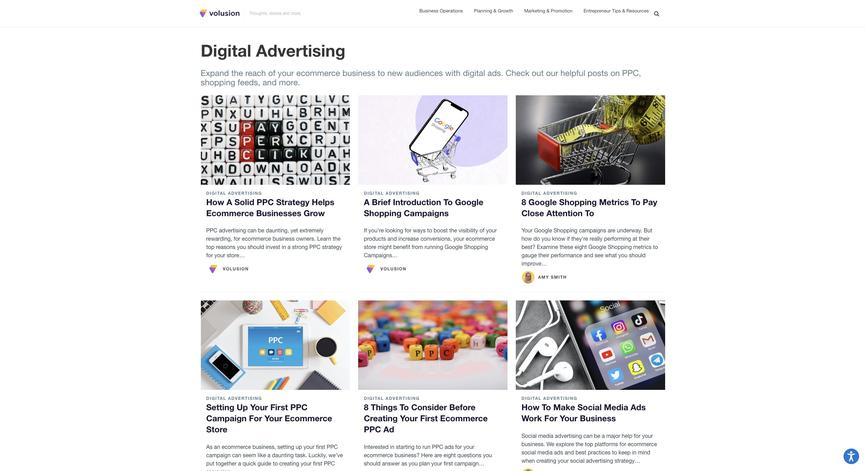 Task type: vqa. For each thing, say whether or not it's contained in the screenshot.
SUSTAINABLE ECOMMERCE–WHAT IT IS AND WHY YOUR BUSINESS SHOULD ADOPT IT IMAGE
no



Task type: locate. For each thing, give the bounding box(es) containing it.
platforms
[[595, 442, 618, 448]]

shopping inside if you're looking for ways to boost the visibility of your products and increase conversions, your ecommerce store might benefit from running google shopping campaigns…
[[464, 244, 488, 250]]

1 horizontal spatial of
[[480, 228, 485, 234]]

business inside digital advertising how to make social media ads work for your business
[[580, 414, 616, 424]]

are up performing
[[608, 228, 616, 234]]

interested
[[364, 444, 389, 451]]

to right "things"
[[400, 403, 409, 413]]

1 volusion from the left
[[223, 267, 249, 272]]

1 vertical spatial top
[[585, 442, 593, 448]]

ppc
[[257, 197, 274, 207], [206, 228, 217, 234], [309, 244, 321, 250], [290, 403, 308, 413], [364, 425, 381, 435], [327, 444, 338, 451], [432, 444, 443, 451], [324, 461, 335, 467]]

and right stories
[[283, 11, 290, 16]]

businesses
[[256, 208, 301, 218]]

top for solid
[[206, 244, 215, 250]]

open accessibe: accessibility options, statement and help image
[[848, 452, 856, 462]]

top for make
[[585, 442, 593, 448]]

and inside your google shopping campaigns are underway. but how do you know if they're really performing at their best? examine these eight google shopping metrics to gauge their performance and see what you should improve…
[[584, 253, 593, 259]]

store
[[206, 425, 228, 435]]

0 horizontal spatial eight
[[444, 453, 456, 459]]

shopping
[[201, 77, 235, 87]]

your inside ppc advertising can be daunting, yet extremely rewarding, for ecommerce business owners. learn the top reasons you should invest in a strong ppc strategy for your store…
[[215, 253, 225, 259]]

1 horizontal spatial volusion
[[381, 267, 407, 272]]

volusion link for ecommerce
[[206, 263, 249, 276]]

1 vertical spatial are
[[435, 453, 442, 459]]

a left strong
[[288, 244, 291, 250]]

ecommerce up up
[[285, 414, 332, 424]]

can left seem
[[232, 453, 241, 459]]

up
[[296, 444, 302, 451]]

to inside digital advertising a brief introduction to google shopping campaigns
[[444, 197, 453, 207]]

to left pay on the top of page
[[631, 197, 641, 207]]

&
[[494, 8, 497, 13], [547, 8, 550, 13], [622, 8, 625, 14]]

1 horizontal spatial volusion link
[[364, 263, 407, 276]]

0 vertical spatial can
[[248, 228, 257, 234]]

8 up close
[[522, 197, 526, 207]]

volusion for ecommerce
[[223, 267, 249, 272]]

8 for 8 things to consider before creating your first ecommerce ppc ad
[[364, 403, 369, 413]]

1 horizontal spatial social
[[570, 458, 585, 464]]

the left reach
[[231, 68, 243, 78]]

1 vertical spatial business
[[273, 236, 295, 242]]

ads right run
[[445, 444, 454, 451]]

you inside ppc advertising can be daunting, yet extremely rewarding, for ecommerce business owners. learn the top reasons you should invest in a strong ppc strategy for your store…
[[237, 244, 246, 250]]

0 vertical spatial first
[[270, 403, 288, 413]]

see
[[595, 253, 604, 259]]

advertising inside digital advertising 8 things to consider before creating your first ecommerce ppc ad
[[386, 397, 420, 402]]

eight inside 'interested in starting to run ppc ads for your ecommerce business? here are eight questions you should answer as you plan your first campaign…'
[[444, 453, 456, 459]]

best?
[[522, 244, 536, 250]]

tips
[[612, 8, 621, 14]]

interested in starting to run ppc ads for your ecommerce business? here are eight questions you should answer as you plan your first campaign…
[[364, 444, 492, 467]]

1 horizontal spatial are
[[608, 228, 616, 234]]

advertising for digital advertising how to make social media ads work for your business
[[543, 397, 578, 402]]

0 horizontal spatial top
[[206, 244, 215, 250]]

0 horizontal spatial campaign…
[[206, 469, 236, 472]]

ads down explore on the bottom right
[[554, 450, 563, 456]]

ecommerce inside the digital advertising setting up your first ppc campaign for your ecommerce store
[[285, 414, 332, 424]]

advertising inside digital advertising how to make social media ads work for your business
[[543, 397, 578, 402]]

0 horizontal spatial of
[[268, 68, 276, 78]]

eight left questions
[[444, 453, 456, 459]]

1 vertical spatial campaign…
[[206, 469, 236, 472]]

0 horizontal spatial ads
[[445, 444, 454, 451]]

1 vertical spatial eight
[[444, 453, 456, 459]]

top inside social media advertising can be a major help for your business. we explore the top platforms for ecommerce social media ads and best practices to keep in mind when creating your social advertising strategy…
[[585, 442, 593, 448]]

0 vertical spatial business
[[343, 68, 375, 78]]

0 horizontal spatial volusion link
[[206, 263, 249, 276]]

as
[[206, 444, 213, 451]]

seem
[[243, 453, 256, 459]]

and right feeds,
[[263, 77, 277, 87]]

shopping down visibility
[[464, 244, 488, 250]]

your down consider
[[400, 414, 418, 424]]

first up luckily,
[[316, 444, 325, 451]]

consider
[[411, 403, 447, 413]]

more. inside expand the reach of your ecommerce business to new audiences with digital ads. check out our helpful posts on ppc, shopping feeds, and more.
[[279, 77, 300, 87]]

0 horizontal spatial how
[[206, 197, 224, 207]]

mind
[[638, 450, 651, 456]]

0 horizontal spatial are
[[435, 453, 442, 459]]

1 horizontal spatial social
[[578, 403, 602, 413]]

ppc inside digital advertising 8 things to consider before creating your first ecommerce ppc ad
[[364, 425, 381, 435]]

owners.
[[296, 236, 316, 242]]

for up reasons
[[234, 236, 240, 242]]

social down best
[[570, 458, 585, 464]]

0 vertical spatial should
[[248, 244, 264, 250]]

1 vertical spatial business
[[580, 414, 616, 424]]

ecommerce inside if you're looking for ways to boost the visibility of your products and increase conversions, your ecommerce store might benefit from running google shopping campaigns…
[[466, 236, 495, 242]]

ads inside 'interested in starting to run ppc ads for your ecommerce business? here are eight questions you should answer as you plan your first campaign…'
[[445, 444, 454, 451]]

should inside your google shopping campaigns are underway. but how do you know if they're really performing at their best? examine these eight google shopping metrics to gauge their performance and see what you should improve…
[[629, 253, 646, 259]]

0 vertical spatial be
[[258, 228, 264, 234]]

0 horizontal spatial business
[[273, 236, 295, 242]]

for up keep
[[620, 442, 627, 448]]

for down the make
[[544, 414, 558, 424]]

0 horizontal spatial &
[[494, 8, 497, 13]]

0 horizontal spatial social
[[522, 450, 536, 456]]

performing
[[604, 236, 631, 242]]

yet
[[291, 228, 298, 234]]

advertising for digital advertising 8 google shopping metrics to pay close attention to
[[543, 191, 578, 196]]

you right what
[[619, 253, 628, 259]]

google up visibility
[[455, 197, 484, 207]]

1 vertical spatial more.
[[279, 77, 300, 87]]

digital advertising how to make social media ads work for your business
[[522, 397, 646, 424]]

social inside digital advertising how to make social media ads work for your business
[[578, 403, 602, 413]]

0 vertical spatial social
[[578, 403, 602, 413]]

in right "invest"
[[282, 244, 286, 250]]

for up increase
[[405, 228, 412, 234]]

0 vertical spatial how
[[206, 197, 224, 207]]

1 horizontal spatial campaign…
[[455, 461, 485, 467]]

be
[[258, 228, 264, 234], [594, 433, 601, 440]]

digital inside digital advertising a brief introduction to google shopping campaigns
[[364, 191, 384, 196]]

a left solid
[[227, 197, 232, 207]]

google up close
[[529, 197, 557, 207]]

campaigns
[[404, 208, 449, 218]]

how left solid
[[206, 197, 224, 207]]

0 horizontal spatial in
[[282, 244, 286, 250]]

creating inside as an ecommerce business, setting up your first ppc campaign can seem like a daunting task. luckily, we've put together a quick guide to creating your first ppc campaign…
[[279, 461, 299, 467]]

to left new
[[378, 68, 385, 78]]

are
[[608, 228, 616, 234], [435, 453, 442, 459]]

2 vertical spatial can
[[232, 453, 241, 459]]

to up the campaigns
[[444, 197, 453, 207]]

1 horizontal spatial business
[[343, 68, 375, 78]]

your down reasons
[[215, 253, 225, 259]]

campaigns
[[579, 228, 606, 234]]

digital for digital advertising 8 things to consider before creating your first ecommerce ppc ad
[[364, 397, 384, 402]]

volusion link down store…
[[206, 263, 249, 276]]

check
[[506, 68, 530, 78]]

ecommerce down solid
[[206, 208, 254, 218]]

1 vertical spatial 8
[[364, 403, 369, 413]]

digital inside digital advertising 8 google shopping metrics to pay close attention to
[[522, 191, 542, 196]]

to left run
[[416, 444, 421, 451]]

business down media
[[580, 414, 616, 424]]

8 left "things"
[[364, 403, 369, 413]]

really
[[590, 236, 603, 242]]

& inside the planning & growth link
[[494, 8, 497, 13]]

and left see
[[584, 253, 593, 259]]

0 vertical spatial business
[[420, 8, 439, 13]]

advertising for digital advertising 8 things to consider before creating your first ecommerce ppc ad
[[386, 397, 420, 402]]

1 vertical spatial first
[[420, 414, 438, 424]]

digital inside digital advertising how a solid ppc strategy helps ecommerce businesses grow
[[206, 191, 226, 196]]

questions
[[458, 453, 482, 459]]

to right ways
[[427, 228, 432, 234]]

can left daunting,
[[248, 228, 257, 234]]

volusion down store…
[[223, 267, 249, 272]]

your right up
[[250, 403, 268, 413]]

0 horizontal spatial 8
[[364, 403, 369, 413]]

ecommerce for setting
[[285, 414, 332, 424]]

& left 'growth'
[[494, 8, 497, 13]]

how up work
[[522, 403, 540, 413]]

social up business.
[[522, 433, 537, 440]]

the up best
[[576, 442, 584, 448]]

more.
[[291, 11, 302, 16], [279, 77, 300, 87]]

if
[[364, 228, 367, 234]]

2 horizontal spatial should
[[629, 253, 646, 259]]

extremely
[[300, 228, 324, 234]]

2 horizontal spatial in
[[632, 450, 637, 456]]

brief
[[372, 197, 391, 207]]

their
[[639, 236, 650, 242], [539, 253, 550, 259]]

0 vertical spatial top
[[206, 244, 215, 250]]

for right help
[[634, 433, 641, 440]]

learn
[[317, 236, 331, 242]]

quick
[[243, 461, 256, 467]]

2 vertical spatial should
[[364, 461, 381, 467]]

& inside marketing & promotion link
[[547, 8, 550, 13]]

creating down daunting
[[279, 461, 299, 467]]

0 vertical spatial social
[[522, 450, 536, 456]]

1 vertical spatial their
[[539, 253, 550, 259]]

1 horizontal spatial their
[[639, 236, 650, 242]]

& for marketing
[[547, 8, 550, 13]]

0 vertical spatial their
[[639, 236, 650, 242]]

2 volusion link from the left
[[364, 263, 407, 276]]

when
[[522, 458, 535, 464]]

work
[[522, 414, 542, 424]]

how
[[206, 197, 224, 207], [522, 403, 540, 413]]

your
[[522, 228, 533, 234], [250, 403, 268, 413], [265, 414, 282, 424], [400, 414, 418, 424], [560, 414, 578, 424]]

can inside social media advertising can be a major help for your business. we explore the top platforms for ecommerce social media ads and best practices to keep in mind when creating your social advertising strategy…
[[584, 433, 593, 440]]

8 inside digital advertising 8 things to consider before creating your first ecommerce ppc ad
[[364, 403, 369, 413]]

as
[[402, 461, 407, 467]]

in right keep
[[632, 450, 637, 456]]

of right visibility
[[480, 228, 485, 234]]

planning & growth link
[[474, 7, 513, 15]]

8 things to consider before creating your first ecommerce ppc ad image
[[359, 301, 508, 391]]

shopping inside digital advertising a brief introduction to google shopping campaigns
[[364, 208, 402, 218]]

for inside 'interested in starting to run ppc ads for your ecommerce business? here are eight questions you should answer as you plan your first campaign…'
[[455, 444, 462, 451]]

2 horizontal spatial ecommerce
[[440, 414, 488, 424]]

are right here
[[435, 453, 442, 459]]

first down luckily,
[[313, 461, 322, 467]]

1 horizontal spatial should
[[364, 461, 381, 467]]

google down really
[[589, 244, 607, 250]]

2 volusion from the left
[[381, 267, 407, 272]]

and inside social media advertising can be a major help for your business. we explore the top platforms for ecommerce social media ads and best practices to keep in mind when creating your social advertising strategy…
[[565, 450, 574, 456]]

digital inside the digital advertising setting up your first ppc campaign for your ecommerce store
[[206, 397, 226, 402]]

to right 'metrics'
[[653, 244, 658, 250]]

ppc inside digital advertising how a solid ppc strategy helps ecommerce businesses grow
[[257, 197, 274, 207]]

for inside the digital advertising setting up your first ppc campaign for your ecommerce store
[[249, 414, 262, 424]]

0 horizontal spatial creating
[[279, 461, 299, 467]]

of right reach
[[268, 68, 276, 78]]

shopping up to
[[559, 197, 597, 207]]

for inside if you're looking for ways to boost the visibility of your products and increase conversions, your ecommerce store might benefit from running google shopping campaigns…
[[405, 228, 412, 234]]

growth
[[498, 8, 513, 13]]

advertising inside digital advertising 8 google shopping metrics to pay close attention to
[[543, 191, 578, 196]]

to left the make
[[542, 403, 551, 413]]

digital advertising a brief introduction to google shopping campaigns
[[364, 191, 484, 218]]

expand the reach of your ecommerce business to new audiences with digital ads. check out our helpful posts on ppc, shopping feeds, and more.
[[201, 68, 641, 87]]

an
[[214, 444, 220, 451]]

a up platforms
[[602, 433, 605, 440]]

should
[[248, 244, 264, 250], [629, 253, 646, 259], [364, 461, 381, 467]]

we've
[[329, 453, 343, 459]]

for right campaign
[[249, 414, 262, 424]]

your up business,
[[265, 414, 282, 424]]

campaign… down the together
[[206, 469, 236, 472]]

social
[[522, 450, 536, 456], [570, 458, 585, 464]]

1 horizontal spatial be
[[594, 433, 601, 440]]

digital inside digital advertising 8 things to consider before creating your first ecommerce ppc ad
[[364, 397, 384, 402]]

increase
[[398, 236, 419, 242]]

eight down they're
[[575, 244, 587, 250]]

your down the make
[[560, 414, 578, 424]]

shopping down brief in the top left of the page
[[364, 208, 402, 218]]

social up when
[[522, 450, 536, 456]]

& right tips
[[622, 8, 625, 14]]

business left operations
[[420, 8, 439, 13]]

0 vertical spatial eight
[[575, 244, 587, 250]]

the inside social media advertising can be a major help for your business. we explore the top platforms for ecommerce social media ads and best practices to keep in mind when creating your social advertising strategy…
[[576, 442, 584, 448]]

digital inside digital advertising how to make social media ads work for your business
[[522, 397, 542, 402]]

should left "invest"
[[248, 244, 264, 250]]

in
[[282, 244, 286, 250], [390, 444, 395, 451], [632, 450, 637, 456]]

can up best
[[584, 433, 593, 440]]

campaign… down questions
[[455, 461, 485, 467]]

1 vertical spatial can
[[584, 433, 593, 440]]

task.
[[295, 453, 307, 459]]

business inside expand the reach of your ecommerce business to new audiences with digital ads. check out our helpful posts on ppc, shopping feeds, and more.
[[343, 68, 375, 78]]

advertising inside digital advertising how a solid ppc strategy helps ecommerce businesses grow
[[228, 191, 262, 196]]

1 horizontal spatial eight
[[575, 244, 587, 250]]

1 horizontal spatial top
[[585, 442, 593, 448]]

social right the make
[[578, 403, 602, 413]]

you
[[542, 236, 551, 242], [237, 244, 246, 250], [619, 253, 628, 259], [483, 453, 492, 459], [409, 461, 418, 467]]

1 horizontal spatial ads
[[554, 450, 563, 456]]

8 inside digital advertising 8 google shopping metrics to pay close attention to
[[522, 197, 526, 207]]

advertising inside digital advertising a brief introduction to google shopping campaigns
[[386, 191, 420, 196]]

are inside 'interested in starting to run ppc ads for your ecommerce business? here are eight questions you should answer as you plan your first campaign…'
[[435, 453, 442, 459]]

ecommerce inside social media advertising can be a major help for your business. we explore the top platforms for ecommerce social media ads and best practices to keep in mind when creating your social advertising strategy…
[[628, 442, 657, 448]]

advertising for digital advertising setting up your first ppc campaign for your ecommerce store
[[228, 397, 262, 402]]

1 horizontal spatial can
[[248, 228, 257, 234]]

advertising
[[219, 228, 246, 234], [555, 433, 582, 440], [586, 458, 613, 464]]

1 vertical spatial be
[[594, 433, 601, 440]]

1 horizontal spatial in
[[390, 444, 395, 451]]

0 horizontal spatial their
[[539, 253, 550, 259]]

should down 'interested'
[[364, 461, 381, 467]]

digital for digital advertising how to make social media ads work for your business
[[522, 397, 542, 402]]

in left starting
[[390, 444, 395, 451]]

their up 'metrics'
[[639, 236, 650, 242]]

1 volusion link from the left
[[206, 263, 249, 276]]

keep
[[619, 450, 631, 456]]

and down looking
[[388, 236, 397, 242]]

business.
[[522, 442, 545, 448]]

top up best
[[585, 442, 593, 448]]

their down examine at the bottom right
[[539, 253, 550, 259]]

& right the marketing
[[547, 8, 550, 13]]

1 horizontal spatial creating
[[537, 458, 556, 464]]

business
[[343, 68, 375, 78], [273, 236, 295, 242]]

google down conversions,
[[445, 244, 463, 250]]

to
[[585, 208, 594, 218]]

advertising up rewarding,
[[219, 228, 246, 234]]

0 horizontal spatial social
[[522, 433, 537, 440]]

0 vertical spatial more.
[[291, 11, 302, 16]]

top inside ppc advertising can be daunting, yet extremely rewarding, for ecommerce business owners. learn the top reasons you should invest in a strong ppc strategy for your store…
[[206, 244, 215, 250]]

8 google shopping metrics to pay close attention to image
[[516, 95, 666, 185]]

like
[[258, 453, 266, 459]]

to right the guide
[[273, 461, 278, 467]]

be up platforms
[[594, 433, 601, 440]]

0 horizontal spatial ecommerce
[[206, 208, 254, 218]]

the up strategy
[[333, 236, 341, 242]]

0 vertical spatial campaign…
[[455, 461, 485, 467]]

2 horizontal spatial &
[[622, 8, 625, 14]]

1 vertical spatial social
[[522, 433, 537, 440]]

strategy
[[322, 244, 342, 250]]

how to make social media ads work for your business image
[[516, 301, 666, 391]]

advertising inside ppc advertising can be daunting, yet extremely rewarding, for ecommerce business owners. learn the top reasons you should invest in a strong ppc strategy for your store…
[[219, 228, 246, 234]]

0 horizontal spatial be
[[258, 228, 264, 234]]

0 vertical spatial of
[[268, 68, 276, 78]]

1 vertical spatial how
[[522, 403, 540, 413]]

2 horizontal spatial can
[[584, 433, 593, 440]]

your down the digital advertising
[[278, 68, 294, 78]]

ecommerce inside expand the reach of your ecommerce business to new audiences with digital ads. check out our helpful posts on ppc, shopping feeds, and more.
[[296, 68, 340, 78]]

1 vertical spatial media
[[538, 450, 553, 456]]

1 horizontal spatial business
[[580, 414, 616, 424]]

your right up
[[304, 444, 315, 451]]

to inside if you're looking for ways to boost the visibility of your products and increase conversions, your ecommerce store might benefit from running google shopping campaigns…
[[427, 228, 432, 234]]

smith
[[551, 275, 567, 280]]

out
[[532, 68, 544, 78]]

you up store…
[[237, 244, 246, 250]]

for
[[405, 228, 412, 234], [234, 236, 240, 242], [206, 253, 213, 259], [249, 414, 262, 424], [544, 414, 558, 424], [634, 433, 641, 440], [620, 442, 627, 448], [455, 444, 462, 451]]

search image
[[654, 11, 660, 16]]

1 horizontal spatial &
[[547, 8, 550, 13]]

a
[[364, 197, 370, 207]]

digital for digital advertising 8 google shopping metrics to pay close attention to
[[522, 191, 542, 196]]

how inside digital advertising how to make social media ads work for your business
[[522, 403, 540, 413]]

campaign…
[[455, 461, 485, 467], [206, 469, 236, 472]]

of inside expand the reach of your ecommerce business to new audiences with digital ads. check out our helpful posts on ppc, shopping feeds, and more.
[[268, 68, 276, 78]]

you right as at the bottom left of page
[[409, 461, 418, 467]]

before
[[450, 403, 476, 413]]

amy smith link
[[522, 271, 567, 285]]

should down 'metrics'
[[629, 253, 646, 259]]

ecommerce down before
[[440, 414, 488, 424]]

the inside if you're looking for ways to boost the visibility of your products and increase conversions, your ecommerce store might benefit from running google shopping campaigns…
[[450, 228, 457, 234]]

ways
[[413, 228, 426, 234]]

media down we
[[538, 450, 553, 456]]

your down visibility
[[454, 236, 464, 242]]

to left keep
[[612, 450, 617, 456]]

1 vertical spatial should
[[629, 253, 646, 259]]

ads.
[[488, 68, 504, 78]]

0 vertical spatial are
[[608, 228, 616, 234]]

top
[[206, 244, 215, 250], [585, 442, 593, 448]]

how inside digital advertising how a solid ppc strategy helps ecommerce businesses grow
[[206, 197, 224, 207]]

business,
[[253, 444, 276, 451]]

1 vertical spatial of
[[480, 228, 485, 234]]

ecommerce inside digital advertising 8 things to consider before creating your first ecommerce ppc ad
[[440, 414, 488, 424]]

1 horizontal spatial first
[[420, 414, 438, 424]]

0 vertical spatial 8
[[522, 197, 526, 207]]

and
[[283, 11, 290, 16], [263, 77, 277, 87], [388, 236, 397, 242], [584, 253, 593, 259], [565, 450, 574, 456]]

helps
[[312, 197, 335, 207]]

be inside ppc advertising can be daunting, yet extremely rewarding, for ecommerce business owners. learn the top reasons you should invest in a strong ppc strategy for your store…
[[258, 228, 264, 234]]

0 horizontal spatial can
[[232, 453, 241, 459]]

0 horizontal spatial should
[[248, 244, 264, 250]]

0 horizontal spatial first
[[270, 403, 288, 413]]

1 horizontal spatial 8
[[522, 197, 526, 207]]

volusion for campaigns
[[381, 267, 407, 272]]

0 horizontal spatial advertising
[[219, 228, 246, 234]]

advertising
[[256, 40, 346, 60], [228, 191, 262, 196], [386, 191, 420, 196], [543, 191, 578, 196], [228, 397, 262, 402], [386, 397, 420, 402], [543, 397, 578, 402]]

1 vertical spatial advertising
[[555, 433, 582, 440]]

digital for digital advertising setting up your first ppc campaign for your ecommerce store
[[206, 397, 226, 402]]

1 horizontal spatial how
[[522, 403, 540, 413]]

at
[[633, 236, 638, 242]]

0 horizontal spatial volusion
[[223, 267, 249, 272]]

1 horizontal spatial ecommerce
[[285, 414, 332, 424]]

2 horizontal spatial advertising
[[586, 458, 613, 464]]

ecommerce for 8
[[440, 414, 488, 424]]

advertising inside the digital advertising setting up your first ppc campaign for your ecommerce store
[[228, 397, 262, 402]]

in inside ppc advertising can be daunting, yet extremely rewarding, for ecommerce business owners. learn the top reasons you should invest in a strong ppc strategy for your store…
[[282, 244, 286, 250]]

0 vertical spatial advertising
[[219, 228, 246, 234]]



Task type: describe. For each thing, give the bounding box(es) containing it.
metrics
[[599, 197, 629, 207]]

do
[[534, 236, 540, 242]]

to inside digital advertising 8 things to consider before creating your first ecommerce ppc ad
[[400, 403, 409, 413]]

you up examine at the bottom right
[[542, 236, 551, 242]]

can inside ppc advertising can be daunting, yet extremely rewarding, for ecommerce business owners. learn the top reasons you should invest in a strong ppc strategy for your store…
[[248, 228, 257, 234]]

0 vertical spatial media
[[538, 433, 554, 440]]

2 vertical spatial advertising
[[586, 458, 613, 464]]

the inside ppc advertising can be daunting, yet extremely rewarding, for ecommerce business owners. learn the top reasons you should invest in a strong ppc strategy for your store…
[[333, 236, 341, 242]]

amy
[[538, 275, 549, 280]]

and inside if you're looking for ways to boost the visibility of your products and increase conversions, your ecommerce store might benefit from running google shopping campaigns…
[[388, 236, 397, 242]]

planning
[[474, 8, 492, 13]]

store…
[[227, 253, 245, 259]]

shopping down performing
[[608, 244, 632, 250]]

ad
[[384, 425, 394, 435]]

in inside 'interested in starting to run ppc ads for your ecommerce business? here are eight questions you should answer as you plan your first campaign…'
[[390, 444, 395, 451]]

first inside the digital advertising setting up your first ppc campaign for your ecommerce store
[[270, 403, 288, 413]]

major
[[607, 433, 621, 440]]

ppc inside 'interested in starting to run ppc ads for your ecommerce business? here are eight questions you should answer as you plan your first campaign…'
[[432, 444, 443, 451]]

should inside ppc advertising can be daunting, yet extremely rewarding, for ecommerce business owners. learn the top reasons you should invest in a strong ppc strategy for your store…
[[248, 244, 264, 250]]

plan
[[419, 461, 430, 467]]

ppc,
[[622, 68, 641, 78]]

business operations link
[[420, 7, 463, 15]]

digital for digital advertising a brief introduction to google shopping campaigns
[[364, 191, 384, 196]]

if
[[567, 236, 570, 242]]

to inside digital advertising 8 google shopping metrics to pay close attention to
[[631, 197, 641, 207]]

but
[[644, 228, 653, 234]]

metrics
[[634, 244, 652, 250]]

might
[[378, 244, 392, 250]]

thoughts, stories and more.
[[250, 11, 302, 16]]

8 for 8 google shopping metrics to pay close attention to
[[522, 197, 526, 207]]

reasons
[[216, 244, 236, 250]]

to inside 'interested in starting to run ppc ads for your ecommerce business? here are eight questions you should answer as you plan your first campaign…'
[[416, 444, 421, 451]]

setting up your first ppc campaign for your ecommerce store image
[[201, 301, 350, 391]]

campaign… inside 'interested in starting to run ppc ads for your ecommerce business? here are eight questions you should answer as you plan your first campaign…'
[[455, 461, 485, 467]]

close
[[522, 208, 544, 218]]

for down rewarding,
[[206, 253, 213, 259]]

visibility
[[459, 228, 478, 234]]

business?
[[395, 453, 420, 459]]

run
[[423, 444, 431, 451]]

a inside social media advertising can be a major help for your business. we explore the top platforms for ecommerce social media ads and best practices to keep in mind when creating your social advertising strategy…
[[602, 433, 605, 440]]

with
[[445, 68, 461, 78]]

if you're looking for ways to boost the visibility of your products and increase conversions, your ecommerce store might benefit from running google shopping campaigns…
[[364, 228, 497, 259]]

to inside as an ecommerce business, setting up your first ppc campaign can seem like a daunting task. luckily, we've put together a quick guide to creating your first ppc campaign…
[[273, 461, 278, 467]]

grow
[[304, 208, 325, 218]]

put
[[206, 461, 214, 467]]

to inside your google shopping campaigns are underway. but how do you know if they're really performing at their best? examine these eight google shopping metrics to gauge their performance and see what you should improve…
[[653, 244, 658, 250]]

attention
[[547, 208, 583, 218]]

advertising for digital advertising
[[256, 40, 346, 60]]

your up mind
[[642, 433, 653, 440]]

social media advertising can be a major help for your business. we explore the top platforms for ecommerce social media ads and best practices to keep in mind when creating your social advertising strategy…
[[522, 433, 657, 464]]

how
[[522, 236, 532, 242]]

running
[[425, 244, 443, 250]]

social inside social media advertising can be a major help for your business. we explore the top platforms for ecommerce social media ads and best practices to keep in mind when creating your social advertising strategy…
[[522, 433, 537, 440]]

& inside entrepreneur tips & resources link
[[622, 8, 625, 14]]

how a solid ppc strategy helps ecommerce businesses grow image
[[201, 95, 350, 185]]

explore
[[556, 442, 574, 448]]

shopping up if
[[554, 228, 578, 234]]

google up the 'do'
[[534, 228, 552, 234]]

are inside your google shopping campaigns are underway. but how do you know if they're really performing at their best? examine these eight google shopping metrics to gauge their performance and see what you should improve…
[[608, 228, 616, 234]]

your up questions
[[464, 444, 475, 451]]

your right plan
[[431, 461, 442, 467]]

be inside social media advertising can be a major help for your business. we explore the top platforms for ecommerce social media ads and best practices to keep in mind when creating your social advertising strategy…
[[594, 433, 601, 440]]

your inside expand the reach of your ecommerce business to new audiences with digital ads. check out our helpful posts on ppc, shopping feeds, and more.
[[278, 68, 294, 78]]

a inside ppc advertising can be daunting, yet extremely rewarding, for ecommerce business owners. learn the top reasons you should invest in a strong ppc strategy for your store…
[[288, 244, 291, 250]]

you right questions
[[483, 453, 492, 459]]

your inside your google shopping campaigns are underway. but how do you know if they're really performing at their best? examine these eight google shopping metrics to gauge their performance and see what you should improve…
[[522, 228, 533, 234]]

ecommerce inside digital advertising how a solid ppc strategy helps ecommerce businesses grow
[[206, 208, 254, 218]]

0 horizontal spatial business
[[420, 8, 439, 13]]

in inside social media advertising can be a major help for your business. we explore the top platforms for ecommerce social media ads and best practices to keep in mind when creating your social advertising strategy…
[[632, 450, 637, 456]]

entrepreneur tips & resources
[[584, 8, 649, 14]]

for inside digital advertising how to make social media ads work for your business
[[544, 414, 558, 424]]

your right visibility
[[486, 228, 497, 234]]

posts
[[588, 68, 608, 78]]

looking
[[385, 228, 403, 234]]

to inside social media advertising can be a major help for your business. we explore the top platforms for ecommerce social media ads and best practices to keep in mind when creating your social advertising strategy…
[[612, 450, 617, 456]]

underway.
[[617, 228, 642, 234]]

ecommerce inside as an ecommerce business, setting up your first ppc campaign can seem like a daunting task. luckily, we've put together a quick guide to creating your first ppc campaign…
[[222, 444, 251, 451]]

digital advertising setting up your first ppc campaign for your ecommerce store
[[206, 397, 332, 435]]

daunting
[[272, 453, 294, 459]]

gauge
[[522, 253, 537, 259]]

1 horizontal spatial advertising
[[555, 433, 582, 440]]

ecommerce inside ppc advertising can be daunting, yet extremely rewarding, for ecommerce business owners. learn the top reasons you should invest in a strong ppc strategy for your store…
[[242, 236, 271, 242]]

from
[[412, 244, 423, 250]]

benefit
[[393, 244, 410, 250]]

how for how a solid ppc strategy helps ecommerce businesses grow
[[206, 197, 224, 207]]

we
[[547, 442, 555, 448]]

invest
[[266, 244, 280, 250]]

what
[[605, 253, 617, 259]]

campaign… inside as an ecommerce business, setting up your first ppc campaign can seem like a daunting task. luckily, we've put together a quick guide to creating your first ppc campaign…
[[206, 469, 236, 472]]

promotion
[[551, 8, 573, 13]]

google inside digital advertising 8 google shopping metrics to pay close attention to
[[529, 197, 557, 207]]

strategy
[[276, 197, 310, 207]]

ppc inside the digital advertising setting up your first ppc campaign for your ecommerce store
[[290, 403, 308, 413]]

stories
[[269, 11, 282, 16]]

digital
[[463, 68, 485, 78]]

eight inside your google shopping campaigns are underway. but how do you know if they're really performing at their best? examine these eight google shopping metrics to gauge their performance and see what you should improve…
[[575, 244, 587, 250]]

of inside if you're looking for ways to boost the visibility of your products and increase conversions, your ecommerce store might benefit from running google shopping campaigns…
[[480, 228, 485, 234]]

rewarding,
[[206, 236, 232, 242]]

your inside digital advertising how to make social media ads work for your business
[[560, 414, 578, 424]]

performance
[[551, 253, 583, 259]]

advertising for digital advertising how a solid ppc strategy helps ecommerce businesses grow
[[228, 191, 262, 196]]

make
[[554, 403, 575, 413]]

to inside digital advertising how to make social media ads work for your business
[[542, 403, 551, 413]]

your inside digital advertising 8 things to consider before creating your first ecommerce ppc ad
[[400, 414, 418, 424]]

guide
[[258, 461, 271, 467]]

a inside digital advertising how a solid ppc strategy helps ecommerce businesses grow
[[227, 197, 232, 207]]

a left quick
[[238, 461, 241, 467]]

amy smith
[[538, 275, 567, 280]]

ecommerce inside 'interested in starting to run ppc ads for your ecommerce business? here are eight questions you should answer as you plan your first campaign…'
[[364, 453, 393, 459]]

shopping inside digital advertising 8 google shopping metrics to pay close attention to
[[559, 197, 597, 207]]

helpful
[[561, 68, 585, 78]]

digital advertising
[[201, 40, 346, 60]]

strategy…
[[615, 458, 640, 464]]

google inside digital advertising a brief introduction to google shopping campaigns
[[455, 197, 484, 207]]

entrepreneur
[[584, 8, 611, 14]]

they're
[[572, 236, 588, 242]]

advertising for digital advertising a brief introduction to google shopping campaigns
[[386, 191, 420, 196]]

creating inside social media advertising can be a major help for your business. we explore the top platforms for ecommerce social media ads and best practices to keep in mind when creating your social advertising strategy…
[[537, 458, 556, 464]]

operations
[[440, 8, 463, 13]]

digital advertising 8 things to consider before creating your first ecommerce ppc ad
[[364, 397, 488, 435]]

products
[[364, 236, 386, 242]]

improve…
[[522, 261, 547, 267]]

first inside 'interested in starting to run ppc ads for your ecommerce business? here are eight questions you should answer as you plan your first campaign…'
[[444, 461, 453, 467]]

your down task.
[[301, 461, 312, 467]]

1 vertical spatial social
[[570, 458, 585, 464]]

feeds,
[[238, 77, 260, 87]]

google inside if you're looking for ways to boost the visibility of your products and increase conversions, your ecommerce store might benefit from running google shopping campaigns…
[[445, 244, 463, 250]]

ppc advertising can be daunting, yet extremely rewarding, for ecommerce business owners. learn the top reasons you should invest in a strong ppc strategy for your store…
[[206, 228, 342, 259]]

thoughts,
[[250, 11, 268, 16]]

how for how to make social media ads work for your business
[[522, 403, 540, 413]]

and inside expand the reach of your ecommerce business to new audiences with digital ads. check out our helpful posts on ppc, shopping feeds, and more.
[[263, 77, 277, 87]]

should inside 'interested in starting to run ppc ads for your ecommerce business? here are eight questions you should answer as you plan your first campaign…'
[[364, 461, 381, 467]]

digital for digital advertising how a solid ppc strategy helps ecommerce businesses grow
[[206, 191, 226, 196]]

campaign
[[206, 414, 247, 424]]

first inside digital advertising 8 things to consider before creating your first ecommerce ppc ad
[[420, 414, 438, 424]]

practices
[[588, 450, 611, 456]]

a brief introduction to google shopping campaigns image
[[359, 95, 508, 185]]

store
[[364, 244, 376, 250]]

know
[[552, 236, 566, 242]]

help
[[622, 433, 633, 440]]

new
[[387, 68, 403, 78]]

audiences
[[405, 68, 443, 78]]

setting
[[206, 403, 234, 413]]

things
[[371, 403, 398, 413]]

your down explore on the bottom right
[[558, 458, 569, 464]]

a right like
[[268, 453, 271, 459]]

starting
[[396, 444, 415, 451]]

solid
[[235, 197, 254, 207]]

volusion link for campaigns
[[364, 263, 407, 276]]

the inside expand the reach of your ecommerce business to new audiences with digital ads. check out our helpful posts on ppc, shopping feeds, and more.
[[231, 68, 243, 78]]

creating
[[364, 414, 398, 424]]

business inside ppc advertising can be daunting, yet extremely rewarding, for ecommerce business owners. learn the top reasons you should invest in a strong ppc strategy for your store…
[[273, 236, 295, 242]]

digital for digital advertising
[[201, 40, 251, 60]]

as an ecommerce business, setting up your first ppc campaign can seem like a daunting task. luckily, we've put together a quick guide to creating your first ppc campaign…
[[206, 444, 343, 472]]

to inside expand the reach of your ecommerce business to new audiences with digital ads. check out our helpful posts on ppc, shopping feeds, and more.
[[378, 68, 385, 78]]

& for planning
[[494, 8, 497, 13]]

can inside as an ecommerce business, setting up your first ppc campaign can seem like a daunting task. luckily, we've put together a quick guide to creating your first ppc campaign…
[[232, 453, 241, 459]]

ads inside social media advertising can be a major help for your business. we explore the top platforms for ecommerce social media ads and best practices to keep in mind when creating your social advertising strategy…
[[554, 450, 563, 456]]

up
[[237, 403, 248, 413]]



